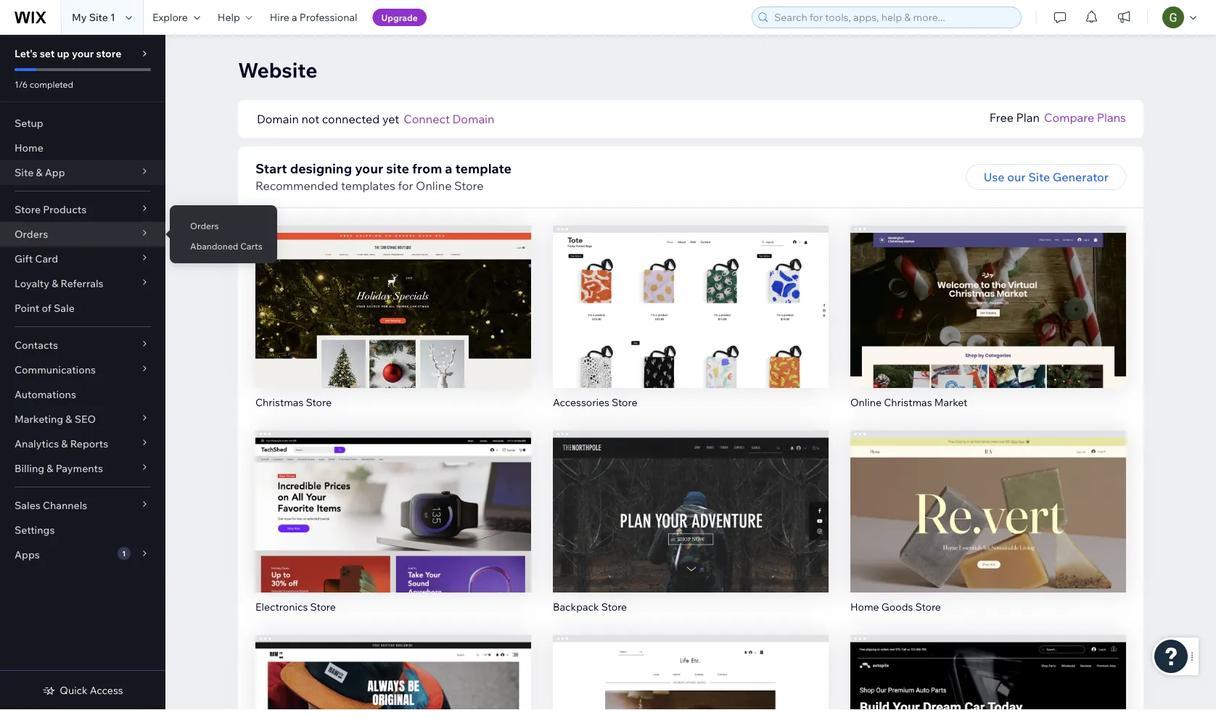 Task type: locate. For each thing, give the bounding box(es) containing it.
carts
[[240, 241, 263, 252]]

marketing & seo button
[[0, 407, 166, 432]]

Search for tools, apps, help & more... field
[[770, 7, 1017, 28]]

store products
[[15, 203, 87, 216]]

1 vertical spatial a
[[445, 160, 453, 176]]

1 vertical spatial home
[[851, 601, 880, 613]]

1 christmas from the left
[[256, 396, 304, 409]]

for
[[398, 179, 413, 193]]

contacts button
[[0, 333, 166, 358]]

point of sale link
[[0, 296, 166, 321]]

0 horizontal spatial site
[[15, 166, 34, 179]]

your right up
[[72, 47, 94, 60]]

sales
[[15, 499, 40, 512]]

apps
[[15, 549, 40, 562]]

1 horizontal spatial a
[[445, 160, 453, 176]]

online
[[416, 179, 452, 193], [851, 396, 882, 409]]

website
[[238, 57, 318, 82]]

view for backpack store
[[678, 523, 705, 538]]

2 horizontal spatial site
[[1029, 170, 1051, 184]]

&
[[36, 166, 43, 179], [52, 277, 58, 290], [66, 413, 72, 426], [61, 438, 68, 450], [47, 462, 53, 475]]

0 horizontal spatial home
[[15, 142, 43, 154]]

hire a professional
[[270, 11, 358, 24]]

contacts
[[15, 339, 58, 352]]

loyalty & referrals
[[15, 277, 104, 290]]

a right from
[[445, 160, 453, 176]]

view for christmas store
[[380, 319, 407, 333]]

1 horizontal spatial 1
[[122, 549, 126, 558]]

0 horizontal spatial christmas
[[256, 396, 304, 409]]

1 down settings link
[[122, 549, 126, 558]]

edit button for accessories store
[[661, 282, 722, 308]]

edit button for backpack store
[[661, 487, 722, 513]]

home goods store
[[851, 601, 941, 613]]

& inside popup button
[[47, 462, 53, 475]]

a right 'hire'
[[292, 11, 297, 24]]

let's
[[15, 47, 37, 60]]

site right my
[[89, 11, 108, 24]]

1 horizontal spatial home
[[851, 601, 880, 613]]

home inside sidebar 'element'
[[15, 142, 43, 154]]

store
[[96, 47, 122, 60]]

0 horizontal spatial domain
[[257, 112, 299, 126]]

1 horizontal spatial christmas
[[884, 396, 933, 409]]

home down setup
[[15, 142, 43, 154]]

site left app
[[15, 166, 34, 179]]

home
[[15, 142, 43, 154], [851, 601, 880, 613]]

edit button
[[363, 282, 424, 308], [661, 282, 722, 308], [958, 282, 1019, 308], [363, 487, 424, 513], [661, 487, 722, 513], [958, 487, 1019, 513]]

billing & payments
[[15, 462, 103, 475]]

0 vertical spatial your
[[72, 47, 94, 60]]

& left the reports on the left bottom
[[61, 438, 68, 450]]

1 horizontal spatial online
[[851, 396, 882, 409]]

abandoned
[[190, 241, 238, 252]]

orders up gift card
[[15, 228, 48, 241]]

2 christmas from the left
[[884, 396, 933, 409]]

your inside the start designing your site from a template recommended templates for online store
[[355, 160, 383, 176]]

0 horizontal spatial online
[[416, 179, 452, 193]]

0 vertical spatial 1
[[110, 11, 115, 24]]

& left seo in the left bottom of the page
[[66, 413, 72, 426]]

sidebar element
[[0, 35, 166, 711]]

1 horizontal spatial domain
[[453, 112, 495, 126]]

orders inside 'dropdown button'
[[15, 228, 48, 241]]

view for electronics store
[[380, 523, 407, 538]]

setup link
[[0, 111, 166, 136]]

view button
[[363, 313, 424, 339], [958, 313, 1020, 339], [363, 518, 424, 544], [660, 518, 722, 544], [958, 518, 1020, 544]]

edit
[[382, 288, 404, 303], [680, 288, 702, 303], [978, 288, 1000, 303], [382, 493, 404, 508], [680, 493, 702, 508], [978, 493, 1000, 508]]

1 inside sidebar 'element'
[[122, 549, 126, 558]]

& for billing
[[47, 462, 53, 475]]

0 horizontal spatial a
[[292, 11, 297, 24]]

1 horizontal spatial your
[[355, 160, 383, 176]]

edit button for christmas store
[[363, 282, 424, 308]]

setup
[[15, 117, 43, 130]]

from
[[412, 160, 442, 176]]

site & app
[[15, 166, 65, 179]]

professional
[[300, 11, 358, 24]]

& right "loyalty"
[[52, 277, 58, 290]]

& inside 'dropdown button'
[[52, 277, 58, 290]]

0 vertical spatial online
[[416, 179, 452, 193]]

domain left not
[[257, 112, 299, 126]]

orders link
[[170, 213, 277, 238]]

site right our
[[1029, 170, 1051, 184]]

1 vertical spatial 1
[[122, 549, 126, 558]]

1 vertical spatial online
[[851, 396, 882, 409]]

use
[[984, 170, 1005, 184]]

your up templates
[[355, 160, 383, 176]]

store
[[454, 179, 484, 193], [15, 203, 41, 216], [306, 396, 332, 409], [612, 396, 638, 409], [310, 601, 336, 613], [602, 601, 627, 613], [916, 601, 941, 613]]

automations link
[[0, 383, 166, 407]]

gift
[[15, 253, 33, 265]]

domain right the 'connect' at the left of page
[[453, 112, 495, 126]]

0 horizontal spatial orders
[[15, 228, 48, 241]]

edit for christmas store
[[382, 288, 404, 303]]

1 horizontal spatial orders
[[190, 220, 219, 231]]

reports
[[70, 438, 108, 450]]

app
[[45, 166, 65, 179]]

1 vertical spatial your
[[355, 160, 383, 176]]

use our site generator
[[984, 170, 1109, 184]]

upgrade
[[382, 12, 418, 23]]

1 right my
[[110, 11, 115, 24]]

loyalty & referrals button
[[0, 271, 166, 296]]

view button for backpack store
[[660, 518, 722, 544]]

orders up abandoned
[[190, 220, 219, 231]]

1 horizontal spatial site
[[89, 11, 108, 24]]

access
[[90, 685, 123, 697]]

home for home
[[15, 142, 43, 154]]

& inside "popup button"
[[61, 438, 68, 450]]

0 horizontal spatial your
[[72, 47, 94, 60]]

yet
[[383, 112, 399, 126]]

0 vertical spatial home
[[15, 142, 43, 154]]

your
[[72, 47, 94, 60], [355, 160, 383, 176]]

card
[[35, 253, 58, 265]]

my site 1
[[72, 11, 115, 24]]

home left goods
[[851, 601, 880, 613]]

plans
[[1097, 110, 1127, 125]]

up
[[57, 47, 70, 60]]

domain
[[257, 112, 299, 126], [453, 112, 495, 126]]

generator
[[1053, 170, 1109, 184]]

1
[[110, 11, 115, 24], [122, 549, 126, 558]]

& right "billing"
[[47, 462, 53, 475]]

online inside the start designing your site from a template recommended templates for online store
[[416, 179, 452, 193]]

start designing your site from a template recommended templates for online store
[[256, 160, 512, 193]]

settings
[[15, 524, 55, 537]]

analytics & reports
[[15, 438, 108, 450]]

store inside popup button
[[15, 203, 41, 216]]

orders
[[190, 220, 219, 231], [15, 228, 48, 241]]

& left app
[[36, 166, 43, 179]]

quick access button
[[42, 685, 123, 698]]

edit for backpack store
[[680, 493, 702, 508]]

edit for home goods store
[[978, 493, 1000, 508]]

1/6
[[15, 79, 28, 90]]

backpack
[[553, 601, 599, 613]]



Task type: vqa. For each thing, say whether or not it's contained in the screenshot.
7th THE IN STOCK from the bottom of the page
no



Task type: describe. For each thing, give the bounding box(es) containing it.
help button
[[209, 0, 261, 35]]

view button for christmas store
[[363, 313, 424, 339]]

communications button
[[0, 358, 166, 383]]

store inside the start designing your site from a template recommended templates for online store
[[454, 179, 484, 193]]

edit for accessories store
[[680, 288, 702, 303]]

sales channels
[[15, 499, 87, 512]]

site inside button
[[1029, 170, 1051, 184]]

2 domain from the left
[[453, 112, 495, 126]]

online christmas market
[[851, 396, 968, 409]]

point of sale
[[15, 302, 75, 315]]

gift card
[[15, 253, 58, 265]]

domain not connected yet connect domain
[[257, 112, 495, 126]]

goods
[[882, 601, 913, 613]]

backpack store
[[553, 601, 627, 613]]

a inside the start designing your site from a template recommended templates for online store
[[445, 160, 453, 176]]

payments
[[56, 462, 103, 475]]

upgrade button
[[373, 9, 427, 26]]

hire a professional link
[[261, 0, 366, 35]]

gift card button
[[0, 247, 166, 271]]

free
[[990, 110, 1014, 125]]

set
[[40, 47, 55, 60]]

explore
[[152, 11, 188, 24]]

of
[[42, 302, 51, 315]]

my
[[72, 11, 87, 24]]

settings link
[[0, 518, 166, 543]]

templates
[[341, 179, 396, 193]]

billing & payments button
[[0, 457, 166, 481]]

orders for orders 'dropdown button'
[[15, 228, 48, 241]]

1 domain from the left
[[257, 112, 299, 126]]

market
[[935, 396, 968, 409]]

view button for online christmas market
[[958, 313, 1020, 339]]

plan
[[1017, 110, 1040, 125]]

& for loyalty
[[52, 277, 58, 290]]

seo
[[75, 413, 96, 426]]

& for analytics
[[61, 438, 68, 450]]

loyalty
[[15, 277, 49, 290]]

0 horizontal spatial 1
[[110, 11, 115, 24]]

referrals
[[61, 277, 104, 290]]

electronics store
[[256, 601, 336, 613]]

view button for home goods store
[[958, 518, 1020, 544]]

point
[[15, 302, 39, 315]]

hire
[[270, 11, 290, 24]]

site
[[386, 160, 409, 176]]

accessories store
[[553, 396, 638, 409]]

completed
[[30, 79, 73, 90]]

home link
[[0, 136, 166, 160]]

connect domain button
[[404, 110, 495, 128]]

quick
[[60, 685, 88, 697]]

edit for electronics store
[[382, 493, 404, 508]]

view for online christmas market
[[975, 319, 1002, 333]]

electronics
[[256, 601, 308, 613]]

help
[[218, 11, 240, 24]]

christmas store
[[256, 396, 332, 409]]

edit button for online christmas market
[[958, 282, 1019, 308]]

sale
[[54, 302, 75, 315]]

billing
[[15, 462, 44, 475]]

view button for electronics store
[[363, 518, 424, 544]]

products
[[43, 203, 87, 216]]

channels
[[43, 499, 87, 512]]

site & app button
[[0, 160, 166, 185]]

abandoned carts link
[[170, 234, 277, 258]]

not
[[302, 112, 320, 126]]

designing
[[290, 160, 352, 176]]

marketing
[[15, 413, 63, 426]]

1/6 completed
[[15, 79, 73, 90]]

0 vertical spatial a
[[292, 11, 297, 24]]

start
[[256, 160, 287, 176]]

compare
[[1045, 110, 1095, 125]]

communications
[[15, 364, 96, 376]]

use our site generator button
[[967, 164, 1127, 190]]

let's set up your store
[[15, 47, 122, 60]]

automations
[[15, 388, 76, 401]]

edit button for electronics store
[[363, 487, 424, 513]]

orders button
[[0, 222, 166, 247]]

home for home goods store
[[851, 601, 880, 613]]

site inside dropdown button
[[15, 166, 34, 179]]

marketing & seo
[[15, 413, 96, 426]]

abandoned carts
[[190, 241, 263, 252]]

free plan compare plans
[[990, 110, 1127, 125]]

analytics & reports button
[[0, 432, 166, 457]]

template
[[456, 160, 512, 176]]

connect
[[404, 112, 450, 126]]

store products button
[[0, 197, 166, 222]]

& for marketing
[[66, 413, 72, 426]]

compare plans button
[[1045, 109, 1127, 126]]

orders for the orders link
[[190, 220, 219, 231]]

edit for online christmas market
[[978, 288, 1000, 303]]

connected
[[322, 112, 380, 126]]

sales channels button
[[0, 494, 166, 518]]

accessories
[[553, 396, 610, 409]]

your inside sidebar 'element'
[[72, 47, 94, 60]]

edit button for home goods store
[[958, 487, 1019, 513]]

& for site
[[36, 166, 43, 179]]

view for home goods store
[[975, 523, 1002, 538]]



